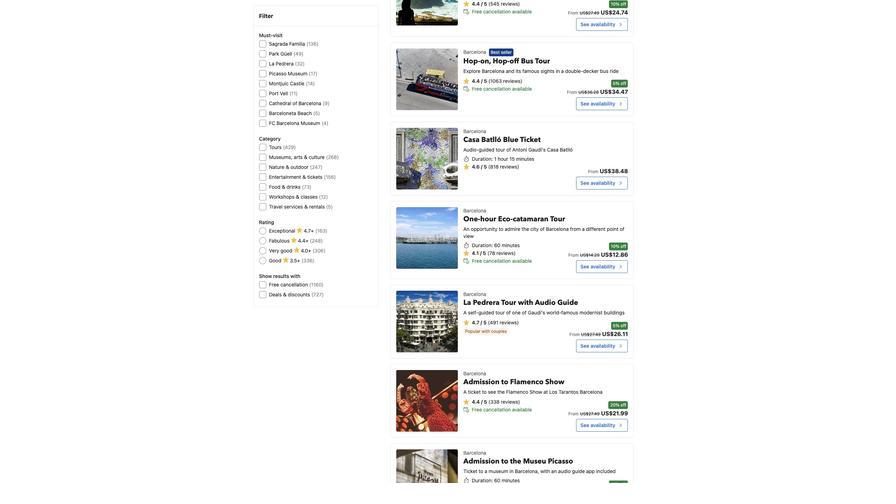 Task type: describe. For each thing, give the bounding box(es) containing it.
travel
[[269, 204, 283, 210]]

4.6 / 5 (818 reviews)
[[472, 164, 520, 170]]

reviews) for us$24.74
[[501, 1, 520, 7]]

couples
[[492, 329, 507, 334]]

see availability for admission to flamenco show
[[581, 422, 616, 428]]

& right arts
[[304, 154, 308, 160]]

0 horizontal spatial picasso
[[269, 71, 287, 77]]

barcelona admission to the museu picasso ticket to a museum in barcelona, with an audio guide app included
[[464, 450, 616, 474]]

(1160)
[[310, 282, 324, 288]]

off for la pedrera tour with audio guide
[[621, 323, 627, 328]]

explore
[[464, 68, 481, 74]]

(9)
[[323, 100, 330, 106]]

availability for la pedrera tour with audio guide
[[591, 343, 616, 349]]

1 see from the top
[[581, 21, 590, 27]]

/ for us$21.99
[[481, 399, 483, 405]]

(11)
[[290, 90, 298, 96]]

a inside barcelona one-hour eco-catamaran tour an opportunity to admire the city of barcelona from a different point of view
[[583, 226, 585, 232]]

a inside barcelona la pedrera tour with audio guide a self-guided tour of one of gaudí's world-famous modernist buildings
[[464, 310, 467, 316]]

barcelona inside barcelona casa batlló blue ticket audio-guided tour of antoni gaudí­'s casa batlló
[[464, 128, 487, 134]]

port
[[269, 90, 279, 96]]

one
[[513, 310, 521, 316]]

hour for 1
[[498, 156, 509, 162]]

sagrada
[[269, 41, 288, 47]]

cathedral of barcelona (9)
[[269, 100, 330, 106]]

free up the deals
[[269, 282, 279, 288]]

5 left (78
[[483, 250, 486, 256]]

reviews) down 15
[[500, 164, 520, 170]]

of right one
[[522, 310, 527, 316]]

very good
[[269, 248, 293, 254]]

availability for casa batlló blue ticket
[[591, 180, 616, 186]]

rentals
[[309, 204, 325, 210]]

reviews) for us$21.99
[[501, 399, 520, 405]]

(1063
[[489, 78, 502, 84]]

0 vertical spatial flamenco
[[511, 377, 544, 387]]

of inside barcelona casa batlló blue ticket audio-guided tour of antoni gaudí­'s casa batlló
[[507, 147, 511, 153]]

(429)
[[283, 144, 296, 150]]

the inside "barcelona admission to flamenco show a ticket to see the flamenco show at los tarantos barcelona"
[[498, 389, 505, 395]]

5 for us$26.11
[[484, 320, 487, 326]]

guided inside barcelona casa batlló blue ticket audio-guided tour of antoni gaudí­'s casa batlló
[[479, 147, 495, 153]]

20% off from us$27.49 us$21.99
[[569, 402, 629, 417]]

0 vertical spatial batlló
[[482, 135, 502, 144]]

(247)
[[310, 164, 323, 170]]

(545
[[489, 1, 500, 7]]

free cancellation (1160)
[[269, 282, 324, 288]]

from inside 'from us$38.48'
[[589, 169, 599, 174]]

a inside hop-on, hop-off bus tour explore barcelona and its famous sights in a double-decker bus ride
[[562, 68, 564, 74]]

us$38.48
[[600, 168, 629, 174]]

good
[[281, 248, 293, 254]]

workshops
[[269, 194, 295, 200]]

see for admission to flamenco show
[[581, 422, 590, 428]]

admire
[[505, 226, 521, 232]]

admission for admission to flamenco show
[[464, 377, 500, 387]]

0 vertical spatial show
[[259, 273, 272, 279]]

3.5+
[[290, 258, 300, 264]]

la pedrera tour with audio guide image
[[396, 291, 458, 353]]

us$36.28
[[579, 90, 599, 95]]

3 free cancellation available from the top
[[472, 258, 532, 264]]

(491
[[488, 320, 499, 326]]

4.4 / 5 (545 reviews)
[[472, 1, 520, 7]]

services
[[284, 204, 303, 210]]

(4)
[[322, 120, 329, 126]]

free for us$34.47
[[472, 86, 482, 92]]

with up free cancellation (1160)
[[291, 273, 301, 279]]

us$24.74
[[601, 9, 629, 15]]

(136)
[[307, 41, 319, 47]]

(336)
[[302, 258, 315, 264]]

montjuic castle (14)
[[269, 80, 315, 86]]

admission for admission to the museu picasso
[[464, 457, 500, 466]]

barcelona casa batlló blue ticket audio-guided tour of antoni gaudí­'s casa batlló
[[464, 128, 573, 153]]

cancellation down 4.1 / 5 (78 reviews)
[[484, 258, 511, 264]]

to inside barcelona one-hour eco-catamaran tour an opportunity to admire the city of barcelona from a different point of view
[[499, 226, 504, 232]]

& down classes
[[305, 204, 308, 210]]

of right city
[[540, 226, 545, 232]]

5 for us$21.99
[[484, 399, 487, 405]]

castle
[[290, 80, 305, 86]]

tour inside barcelona casa batlló blue ticket audio-guided tour of antoni gaudí­'s casa batlló
[[496, 147, 506, 153]]

5 left (818
[[484, 164, 487, 170]]

la inside barcelona la pedrera tour with audio guide a self-guided tour of one of gaudí's world-famous modernist buildings
[[464, 298, 472, 308]]

availability for one-hour eco-catamaran tour
[[591, 264, 616, 270]]

10% for us$12.86
[[611, 244, 620, 249]]

an
[[552, 468, 557, 474]]

entertainment & tickets (156)
[[269, 174, 336, 180]]

view
[[464, 233, 474, 239]]

availability for admission to flamenco show
[[591, 422, 616, 428]]

with inside barcelona admission to the museu picasso ticket to a museum in barcelona, with an audio guide app included
[[541, 468, 550, 474]]

of left one
[[507, 310, 511, 316]]

0 vertical spatial minutes
[[517, 156, 535, 162]]

2 vertical spatial show
[[530, 389, 543, 395]]

modernist
[[580, 310, 603, 316]]

barceloneta
[[269, 110, 296, 116]]

barcelona la pedrera tour with audio guide a self-guided tour of one of gaudí's world-famous modernist buildings
[[464, 291, 625, 316]]

us$27.49 inside 10% off from us$27.49 us$24.74
[[580, 10, 600, 15]]

on,
[[481, 56, 491, 66]]

cancellation for us$21.99
[[484, 407, 511, 413]]

familia
[[289, 41, 305, 47]]

the inside barcelona one-hour eco-catamaran tour an opportunity to admire the city of barcelona from a different point of view
[[522, 226, 530, 232]]

self-
[[468, 310, 479, 316]]

in inside hop-on, hop-off bus tour explore barcelona and its famous sights in a double-decker bus ride
[[556, 68, 560, 74]]

beach
[[298, 110, 312, 116]]

10% for us$24.74
[[611, 1, 620, 7]]

show results with
[[259, 273, 301, 279]]

park güell (49)
[[269, 51, 304, 57]]

audio-
[[464, 147, 479, 153]]

classes
[[301, 194, 318, 200]]

(12)
[[319, 194, 328, 200]]

4.1 / 5 (78 reviews)
[[472, 250, 516, 256]]

port vell (11)
[[269, 90, 298, 96]]

see availability for one-hour eco-catamaran tour
[[581, 264, 616, 270]]

4.6
[[472, 164, 480, 170]]

bus
[[521, 56, 534, 66]]

tour for hop-on, hop-off bus tour
[[535, 56, 551, 66]]

app
[[587, 468, 595, 474]]

& for nature & outdoor
[[286, 164, 289, 170]]

outdoor
[[291, 164, 309, 170]]

fc barcelona museum (4)
[[269, 120, 329, 126]]

entertainment
[[269, 174, 301, 180]]

rating
[[259, 219, 274, 225]]

(163)
[[316, 228, 328, 234]]

off inside 10% off from us$27.49 us$24.74
[[621, 1, 627, 7]]

to up museum
[[502, 457, 509, 466]]

in inside barcelona admission to the museu picasso ticket to a museum in barcelona, with an audio guide app included
[[510, 468, 514, 474]]

off inside hop-on, hop-off bus tour explore barcelona and its famous sights in a double-decker bus ride
[[510, 56, 520, 66]]

best
[[491, 50, 500, 55]]

available for us$34.47
[[513, 86, 532, 92]]

museu
[[524, 457, 547, 466]]

güell
[[281, 51, 292, 57]]

sights
[[541, 68, 555, 74]]

of up barceloneta beach (5)
[[293, 100, 297, 106]]

from for la pedrera tour with audio guide
[[570, 332, 580, 337]]

us$14.29
[[581, 253, 600, 258]]

5% for hop-on, hop-off bus tour
[[613, 81, 620, 86]]

los
[[550, 389, 558, 395]]

a inside "barcelona admission to flamenco show a ticket to see the flamenco show at los tarantos barcelona"
[[464, 389, 467, 395]]

admission to flamenco show image
[[396, 370, 458, 432]]

of right point
[[620, 226, 625, 232]]

us$26.11
[[603, 331, 629, 337]]

famous inside barcelona la pedrera tour with audio guide a self-guided tour of one of gaudí's world-famous modernist buildings
[[562, 310, 579, 316]]

eco-
[[499, 214, 513, 224]]

& for deals & discounts
[[283, 292, 287, 298]]

1 vertical spatial flamenco
[[507, 389, 529, 395]]

barcelona inside barcelona la pedrera tour with audio guide a self-guided tour of one of gaudí's world-famous modernist buildings
[[464, 291, 487, 297]]

to up 4.4 / 5 (338 reviews)
[[502, 377, 509, 387]]

one-hour eco-catamaran tour image
[[396, 207, 458, 269]]

1 hop- from the left
[[464, 56, 481, 66]]

the inside barcelona admission to the museu picasso ticket to a museum in barcelona, with an audio guide app included
[[511, 457, 522, 466]]

5% off from us$27.49 us$26.11
[[570, 323, 629, 337]]

hop-on, hop-off bus tour explore barcelona and its famous sights in a double-decker bus ride
[[464, 56, 619, 74]]

from
[[571, 226, 581, 232]]

exceptional
[[269, 228, 296, 234]]

(266)
[[326, 154, 339, 160]]

(14)
[[306, 80, 315, 86]]



Task type: locate. For each thing, give the bounding box(es) containing it.
/ for us$26.11
[[481, 320, 483, 326]]

1 horizontal spatial hop-
[[493, 56, 510, 66]]

10% off from us$14.29 us$12.86
[[569, 244, 629, 258]]

very
[[269, 248, 280, 254]]

an
[[464, 226, 470, 232]]

/ right 4.6
[[481, 164, 483, 170]]

famous inside hop-on, hop-off bus tour explore barcelona and its famous sights in a double-decker bus ride
[[523, 68, 540, 74]]

cancellation for us$24.74
[[484, 8, 511, 14]]

0 vertical spatial in
[[556, 68, 560, 74]]

free cancellation available for us$24.74
[[472, 8, 532, 14]]

see down us$36.28
[[581, 101, 590, 107]]

5 left (545
[[484, 1, 487, 7]]

arts
[[294, 154, 303, 160]]

0 vertical spatial museum
[[288, 71, 308, 77]]

tour right catamaran
[[551, 214, 566, 224]]

us$27.49 inside the 5% off from us$27.49 us$26.11
[[582, 332, 601, 337]]

from
[[569, 10, 579, 15], [567, 90, 578, 95], [589, 169, 599, 174], [569, 253, 579, 258], [570, 332, 580, 337], [569, 411, 579, 417]]

1 vertical spatial 10%
[[611, 244, 620, 249]]

one-
[[464, 214, 481, 224]]

off for one-hour eco-catamaran tour
[[621, 244, 627, 249]]

hour for one-
[[481, 214, 497, 224]]

popular with couples
[[466, 329, 507, 334]]

1 vertical spatial (5)
[[326, 204, 333, 210]]

0 vertical spatial hour
[[498, 156, 509, 162]]

la pedrera (32)
[[269, 61, 305, 67]]

1 admission from the top
[[464, 377, 500, 387]]

5% inside '5% off from us$36.28 us$34.47'
[[613, 81, 620, 86]]

0 horizontal spatial pedrera
[[276, 61, 294, 67]]

antoni
[[513, 147, 528, 153]]

free cancellation available
[[472, 8, 532, 14], [472, 86, 532, 92], [472, 258, 532, 264], [472, 407, 532, 413]]

0 horizontal spatial hour
[[481, 214, 497, 224]]

to down eco-
[[499, 226, 504, 232]]

0 vertical spatial picasso
[[269, 71, 287, 77]]

a left ticket
[[464, 389, 467, 395]]

a
[[464, 310, 467, 316], [464, 389, 467, 395]]

2 see from the top
[[581, 101, 590, 107]]

0 vertical spatial pedrera
[[276, 61, 294, 67]]

to left museum
[[479, 468, 484, 474]]

off inside 10% off from us$14.29 us$12.86
[[621, 244, 627, 249]]

0 horizontal spatial famous
[[523, 68, 540, 74]]

show up los
[[546, 377, 565, 387]]

1 10% from the top
[[611, 1, 620, 7]]

0 vertical spatial ticket
[[521, 135, 541, 144]]

1 vertical spatial la
[[464, 298, 472, 308]]

see down 'from us$38.48'
[[581, 180, 590, 186]]

see down the 5% off from us$27.49 us$26.11
[[581, 343, 590, 349]]

(156)
[[324, 174, 336, 180]]

museums,
[[269, 154, 293, 160]]

1 horizontal spatial a
[[562, 68, 564, 74]]

5% for la pedrera tour with audio guide
[[613, 323, 620, 328]]

2 a from the top
[[464, 389, 467, 395]]

off up 'its'
[[510, 56, 520, 66]]

4.4 / 5 (338 reviews)
[[472, 399, 520, 405]]

1 vertical spatial museum
[[301, 120, 320, 126]]

& up entertainment
[[286, 164, 289, 170]]

the
[[522, 226, 530, 232], [498, 389, 505, 395], [511, 457, 522, 466]]

reviews)
[[501, 1, 520, 7], [504, 78, 523, 84], [500, 164, 520, 170], [497, 250, 516, 256], [500, 320, 519, 326], [501, 399, 520, 405]]

admission to the museu picasso image
[[396, 450, 458, 483]]

free
[[472, 8, 482, 14], [472, 86, 482, 92], [472, 258, 482, 264], [269, 282, 279, 288], [472, 407, 482, 413]]

from inside '5% off from us$36.28 us$34.47'
[[567, 90, 578, 95]]

free down explore
[[472, 86, 482, 92]]

flamenco
[[511, 377, 544, 387], [507, 389, 529, 395]]

a left museum
[[485, 468, 488, 474]]

1 horizontal spatial la
[[464, 298, 472, 308]]

off inside '5% off from us$36.28 us$34.47'
[[621, 81, 627, 86]]

museum up castle
[[288, 71, 308, 77]]

1 horizontal spatial famous
[[562, 310, 579, 316]]

(248)
[[310, 238, 323, 244]]

10% up us$24.74 at the right top of page
[[611, 1, 620, 7]]

3 see availability from the top
[[581, 180, 616, 186]]

from inside the 20% off from us$27.49 us$21.99
[[569, 411, 579, 417]]

1 a from the top
[[464, 310, 467, 316]]

5 availability from the top
[[591, 343, 616, 349]]

6 see availability from the top
[[581, 422, 616, 428]]

picasso museum (17)
[[269, 71, 318, 77]]

5 left (338
[[484, 399, 487, 405]]

availability down the 20% off from us$27.49 us$21.99
[[591, 422, 616, 428]]

2 horizontal spatial show
[[546, 377, 565, 387]]

2 vertical spatial 4.4
[[472, 399, 480, 405]]

us$27.49 inside the 20% off from us$27.49 us$21.99
[[581, 411, 600, 417]]

4 see availability from the top
[[581, 264, 616, 270]]

5% inside the 5% off from us$27.49 us$26.11
[[613, 323, 620, 328]]

1 horizontal spatial pedrera
[[473, 298, 500, 308]]

barcelona
[[464, 49, 487, 55], [482, 68, 505, 74], [299, 100, 322, 106], [277, 120, 300, 126], [464, 128, 487, 134], [464, 208, 487, 214], [546, 226, 569, 232], [464, 291, 487, 297], [464, 371, 487, 377], [580, 389, 603, 395], [464, 450, 487, 456]]

different
[[587, 226, 606, 232]]

blue
[[504, 135, 519, 144]]

a left double-
[[562, 68, 564, 74]]

see for one-hour eco-catamaran tour
[[581, 264, 590, 270]]

0 horizontal spatial batlló
[[482, 135, 502, 144]]

batlló left blue
[[482, 135, 502, 144]]

see for la pedrera tour with audio guide
[[581, 343, 590, 349]]

/ for us$34.47
[[481, 78, 483, 84]]

see availability for hop-on, hop-off bus tour
[[581, 101, 616, 107]]

see availability down 'from us$38.48'
[[581, 180, 616, 186]]

0 vertical spatial a
[[562, 68, 564, 74]]

off inside the 5% off from us$27.49 us$26.11
[[621, 323, 627, 328]]

1 horizontal spatial hour
[[498, 156, 509, 162]]

cancellation for us$34.47
[[484, 86, 511, 92]]

1 horizontal spatial the
[[511, 457, 522, 466]]

a inside barcelona admission to the museu picasso ticket to a museum in barcelona, with an audio guide app included
[[485, 468, 488, 474]]

10% inside 10% off from us$14.29 us$12.86
[[611, 244, 620, 249]]

/ right 4.1
[[480, 250, 482, 256]]

5
[[484, 1, 487, 7], [484, 78, 487, 84], [484, 164, 487, 170], [483, 250, 486, 256], [484, 320, 487, 326], [484, 399, 487, 405]]

2 see availability from the top
[[581, 101, 616, 107]]

1 vertical spatial a
[[464, 389, 467, 395]]

tour
[[496, 147, 506, 153], [496, 310, 505, 316]]

free cancellation available for us$34.47
[[472, 86, 532, 92]]

0 vertical spatial guided
[[479, 147, 495, 153]]

point
[[607, 226, 619, 232]]

la up self-
[[464, 298, 472, 308]]

barcelona inside barcelona admission to the museu picasso ticket to a museum in barcelona, with an audio guide app included
[[464, 450, 487, 456]]

food & drinks (73)
[[269, 184, 312, 190]]

/ right 4.7
[[481, 320, 483, 326]]

from for admission to flamenco show
[[569, 411, 579, 417]]

2 vertical spatial us$27.49
[[581, 411, 600, 417]]

cancellation down 4.4 / 5 (1063 reviews)
[[484, 86, 511, 92]]

0 vertical spatial the
[[522, 226, 530, 232]]

decker
[[584, 68, 599, 74]]

barcelona admission to flamenco show a ticket to see the flamenco show at los tarantos barcelona
[[464, 371, 603, 395]]

2 available from the top
[[513, 86, 532, 92]]

see availability for casa batlló blue ticket
[[581, 180, 616, 186]]

guided up (491
[[479, 310, 495, 316]]

cancellation up deals & discounts (727)
[[281, 282, 308, 288]]

off up the us$34.47
[[621, 81, 627, 86]]

ticket inside barcelona admission to the museu picasso ticket to a museum in barcelona, with an audio guide app included
[[464, 468, 478, 474]]

0 horizontal spatial (5)
[[314, 110, 320, 116]]

admission inside "barcelona admission to flamenco show a ticket to see the flamenco show at los tarantos barcelona"
[[464, 377, 500, 387]]

1 vertical spatial minutes
[[502, 242, 520, 248]]

from for one-hour eco-catamaran tour
[[569, 253, 579, 258]]

buildings
[[604, 310, 625, 316]]

popular
[[466, 329, 481, 334]]

from inside the 5% off from us$27.49 us$26.11
[[570, 332, 580, 337]]

hour
[[498, 156, 509, 162], [481, 214, 497, 224]]

guide
[[573, 468, 585, 474]]

tour inside barcelona la pedrera tour with audio guide a self-guided tour of one of gaudí's world-famous modernist buildings
[[496, 310, 505, 316]]

picasso
[[269, 71, 287, 77], [548, 457, 574, 466]]

0 horizontal spatial in
[[510, 468, 514, 474]]

hop- up explore
[[464, 56, 481, 66]]

1 horizontal spatial casa
[[548, 147, 559, 153]]

hop-on, hop-off bus tour image
[[396, 48, 458, 110]]

tour inside hop-on, hop-off bus tour explore barcelona and its famous sights in a double-decker bus ride
[[535, 56, 551, 66]]

to left the see
[[482, 389, 487, 395]]

10% off from us$27.49 us$24.74
[[569, 1, 629, 15]]

museum
[[489, 468, 509, 474]]

free down ticket
[[472, 407, 482, 413]]

a right from on the right top of page
[[583, 226, 585, 232]]

fc
[[269, 120, 275, 126]]

5 for us$34.47
[[484, 78, 487, 84]]

from inside 10% off from us$27.49 us$24.74
[[569, 10, 579, 15]]

see for casa batlló blue ticket
[[581, 180, 590, 186]]

1 vertical spatial the
[[498, 389, 505, 395]]

& right food
[[282, 184, 286, 190]]

1 horizontal spatial ticket
[[521, 135, 541, 144]]

nature & outdoor (247)
[[269, 164, 323, 170]]

0 vertical spatial us$27.49
[[580, 10, 600, 15]]

off inside the 20% off from us$27.49 us$21.99
[[621, 402, 627, 408]]

free for us$24.74
[[472, 8, 482, 14]]

/ for us$24.74
[[481, 1, 483, 7]]

2 vertical spatial a
[[485, 468, 488, 474]]

us$27.49 for admission to flamenco show
[[581, 411, 600, 417]]

availability down 10% off from us$27.49 us$24.74
[[591, 21, 616, 27]]

fabulous
[[269, 238, 290, 244]]

2 horizontal spatial a
[[583, 226, 585, 232]]

2 4.4 from the top
[[472, 78, 480, 84]]

2 availability from the top
[[591, 101, 616, 107]]

tour inside barcelona one-hour eco-catamaran tour an opportunity to admire the city of barcelona from a different point of view
[[551, 214, 566, 224]]

available for us$24.74
[[513, 8, 532, 14]]

1 guided from the top
[[479, 147, 495, 153]]

reviews) for us$26.11
[[500, 320, 519, 326]]

tour inside barcelona la pedrera tour with audio guide a self-guided tour of one of gaudí's world-famous modernist buildings
[[502, 298, 517, 308]]

3.5+ (336)
[[290, 258, 315, 264]]

10% up us$12.86
[[611, 244, 620, 249]]

0 vertical spatial la
[[269, 61, 275, 67]]

free for us$21.99
[[472, 407, 482, 413]]

free cancellation available for us$21.99
[[472, 407, 532, 413]]

ticket left museum
[[464, 468, 478, 474]]

admission up museum
[[464, 457, 500, 466]]

deals & discounts (727)
[[269, 292, 324, 298]]

1 see availability from the top
[[581, 21, 616, 27]]

4 free cancellation available from the top
[[472, 407, 532, 413]]

with inside barcelona la pedrera tour with audio guide a self-guided tour of one of gaudí's world-famous modernist buildings
[[518, 298, 534, 308]]

4.4 left (545
[[472, 1, 480, 7]]

guided inside barcelona la pedrera tour with audio guide a self-guided tour of one of gaudí's world-famous modernist buildings
[[479, 310, 495, 316]]

workshops & classes (12)
[[269, 194, 328, 200]]

deals
[[269, 292, 282, 298]]

0 horizontal spatial ticket
[[464, 468, 478, 474]]

0 vertical spatial famous
[[523, 68, 540, 74]]

0 vertical spatial tour
[[496, 147, 506, 153]]

tour for one-hour eco-catamaran tour
[[551, 214, 566, 224]]

availability down 'from us$38.48'
[[591, 180, 616, 186]]

ticket
[[468, 389, 481, 395]]

/ left "(1063"
[[481, 78, 483, 84]]

4 availability from the top
[[591, 264, 616, 270]]

1 vertical spatial hour
[[481, 214, 497, 224]]

5 see availability from the top
[[581, 343, 616, 349]]

duration: 60 minutes
[[472, 242, 520, 248]]

1 vertical spatial batlló
[[560, 147, 573, 153]]

opportunity
[[471, 226, 498, 232]]

2 vertical spatial tour
[[502, 298, 517, 308]]

tour up 4.7 / 5 (491 reviews)
[[496, 310, 505, 316]]

1 4.4 from the top
[[472, 1, 480, 7]]

1 horizontal spatial batlló
[[560, 147, 573, 153]]

1 horizontal spatial in
[[556, 68, 560, 74]]

world-
[[547, 310, 562, 316]]

ride
[[610, 68, 619, 74]]

museums, arts & culture (266)
[[269, 154, 339, 160]]

& for entertainment & tickets
[[303, 174, 306, 180]]

1 vertical spatial tour
[[551, 214, 566, 224]]

1 horizontal spatial picasso
[[548, 457, 574, 466]]

available down 4.4 / 5 (545 reviews)
[[513, 8, 532, 14]]

3 availability from the top
[[591, 180, 616, 186]]

available for us$21.99
[[513, 407, 532, 413]]

(5) right beach
[[314, 110, 320, 116]]

the right the see
[[498, 389, 505, 395]]

free cancellation available down 4.4 / 5 (1063 reviews)
[[472, 86, 532, 92]]

availability down the us$34.47
[[591, 101, 616, 107]]

guided
[[479, 147, 495, 153], [479, 310, 495, 316]]

& for food & drinks
[[282, 184, 286, 190]]

see for hop-on, hop-off bus tour
[[581, 101, 590, 107]]

off up us$12.86
[[621, 244, 627, 249]]

off right 20%
[[621, 402, 627, 408]]

3 available from the top
[[513, 258, 532, 264]]

availability down 10% off from us$14.29 us$12.86
[[591, 264, 616, 270]]

0 vertical spatial tour
[[535, 56, 551, 66]]

available down 4.1 / 5 (78 reviews)
[[513, 258, 532, 264]]

barcelona inside hop-on, hop-off bus tour explore barcelona and its famous sights in a double-decker bus ride
[[482, 68, 505, 74]]

5% off from us$36.28 us$34.47
[[567, 81, 629, 95]]

filter
[[259, 13, 273, 19]]

2 hop- from the left
[[493, 56, 510, 66]]

catamaran
[[513, 214, 549, 224]]

6 availability from the top
[[591, 422, 616, 428]]

from us$38.48
[[589, 168, 629, 174]]

20%
[[611, 402, 620, 408]]

2 5% from the top
[[613, 323, 620, 328]]

picasso inside barcelona admission to the museu picasso ticket to a museum in barcelona, with an audio guide app included
[[548, 457, 574, 466]]

minutes
[[517, 156, 535, 162], [502, 242, 520, 248]]

pedrera inside barcelona la pedrera tour with audio guide a self-guided tour of one of gaudí's world-famous modernist buildings
[[473, 298, 500, 308]]

1 available from the top
[[513, 8, 532, 14]]

1 vertical spatial 4.4
[[472, 78, 480, 84]]

/ left (338
[[481, 399, 483, 405]]

travel services & rentals (5)
[[269, 204, 333, 210]]

0 horizontal spatial show
[[259, 273, 272, 279]]

off up "us$26.11"
[[621, 323, 627, 328]]

& for workshops & classes
[[296, 194, 300, 200]]

food
[[269, 184, 281, 190]]

barcelona aquàrium priority admission image
[[396, 0, 458, 26]]

nature
[[269, 164, 285, 170]]

2 admission from the top
[[464, 457, 500, 466]]

cathedral
[[269, 100, 291, 106]]

1 vertical spatial a
[[583, 226, 585, 232]]

ticket up gaudí­'s on the right
[[521, 135, 541, 144]]

free cancellation available down 4.4 / 5 (338 reviews)
[[472, 407, 532, 413]]

famous down the bus
[[523, 68, 540, 74]]

casa batlló blue ticket image
[[396, 128, 458, 189]]

0 horizontal spatial a
[[485, 468, 488, 474]]

0 vertical spatial 4.4
[[472, 1, 480, 7]]

5 for us$24.74
[[484, 1, 487, 7]]

0 vertical spatial duration:
[[472, 156, 493, 162]]

1 availability from the top
[[591, 21, 616, 27]]

reviews) for us$34.47
[[504, 78, 523, 84]]

see availability for la pedrera tour with audio guide
[[581, 343, 616, 349]]

4 see from the top
[[581, 264, 590, 270]]

reviews) down 60
[[497, 250, 516, 256]]

1 duration: from the top
[[472, 156, 493, 162]]

hour inside barcelona one-hour eco-catamaran tour an opportunity to admire the city of barcelona from a different point of view
[[481, 214, 497, 224]]

1 vertical spatial 5%
[[613, 323, 620, 328]]

4.4 for barcelona
[[472, 399, 480, 405]]

us$27.49 left us$21.99
[[581, 411, 600, 417]]

available down 'its'
[[513, 86, 532, 92]]

60
[[495, 242, 501, 248]]

2 guided from the top
[[479, 310, 495, 316]]

tour up one
[[502, 298, 517, 308]]

reviews) down and
[[504, 78, 523, 84]]

5% up "us$26.11"
[[613, 323, 620, 328]]

2 vertical spatial the
[[511, 457, 522, 466]]

15
[[510, 156, 515, 162]]

3 4.4 from the top
[[472, 399, 480, 405]]

good
[[269, 258, 282, 264]]

tour up duration: 1 hour 15 minutes
[[496, 147, 506, 153]]

admission inside barcelona admission to the museu picasso ticket to a museum in barcelona, with an audio guide app included
[[464, 457, 500, 466]]

vell
[[280, 90, 288, 96]]

1 vertical spatial in
[[510, 468, 514, 474]]

/ left (545
[[481, 1, 483, 7]]

1 vertical spatial admission
[[464, 457, 500, 466]]

from inside 10% off from us$14.29 us$12.86
[[569, 253, 579, 258]]

us$27.49 down modernist
[[582, 332, 601, 337]]

1 vertical spatial tour
[[496, 310, 505, 316]]

1 vertical spatial ticket
[[464, 468, 478, 474]]

(32)
[[295, 61, 305, 67]]

see down the 20% off from us$27.49 us$21.99
[[581, 422, 590, 428]]

duration: for hour
[[472, 242, 493, 248]]

1 free cancellation available from the top
[[472, 8, 532, 14]]

4 available from the top
[[513, 407, 532, 413]]

tarantos
[[559, 389, 579, 395]]

0 horizontal spatial casa
[[464, 135, 480, 144]]

0 vertical spatial admission
[[464, 377, 500, 387]]

4.7+
[[304, 228, 314, 234]]

with down (491
[[482, 329, 490, 334]]

5 left (491
[[484, 320, 487, 326]]

1 vertical spatial duration:
[[472, 242, 493, 248]]

minutes right 60
[[502, 242, 520, 248]]

availability for hop-on, hop-off bus tour
[[591, 101, 616, 107]]

(5) down (12)
[[326, 204, 333, 210]]

must-
[[259, 32, 273, 38]]

4.4 for hop-
[[472, 78, 480, 84]]

with
[[291, 273, 301, 279], [518, 298, 534, 308], [482, 329, 490, 334], [541, 468, 550, 474]]

free down 4.1
[[472, 258, 482, 264]]

of up 15
[[507, 147, 511, 153]]

the left city
[[522, 226, 530, 232]]

2 free cancellation available from the top
[[472, 86, 532, 92]]

5 left "(1063"
[[484, 78, 487, 84]]

duration: up 4.6
[[472, 156, 493, 162]]

a left self-
[[464, 310, 467, 316]]

free cancellation available down 4.1 / 5 (78 reviews)
[[472, 258, 532, 264]]

0 vertical spatial a
[[464, 310, 467, 316]]

2 10% from the top
[[611, 244, 620, 249]]

1 vertical spatial show
[[546, 377, 565, 387]]

1 horizontal spatial (5)
[[326, 204, 333, 210]]

off for admission to flamenco show
[[621, 402, 627, 408]]

2 duration: from the top
[[472, 242, 493, 248]]

casa up audio-
[[464, 135, 480, 144]]

picasso up audio on the right of the page
[[548, 457, 574, 466]]

discounts
[[288, 292, 310, 298]]

2 horizontal spatial the
[[522, 226, 530, 232]]

1 vertical spatial casa
[[548, 147, 559, 153]]

1 vertical spatial famous
[[562, 310, 579, 316]]

1 vertical spatial pedrera
[[473, 298, 500, 308]]

see availability down the 20% off from us$27.49 us$21.99
[[581, 422, 616, 428]]

6 see from the top
[[581, 422, 590, 428]]

off for hop-on, hop-off bus tour
[[621, 81, 627, 86]]

0 horizontal spatial hop-
[[464, 56, 481, 66]]

reviews) right (338
[[501, 399, 520, 405]]

us$27.49 for la pedrera tour with audio guide
[[582, 332, 601, 337]]

4.0+
[[301, 248, 311, 254]]

0 horizontal spatial the
[[498, 389, 505, 395]]

la down 'park'
[[269, 61, 275, 67]]

0 vertical spatial casa
[[464, 135, 480, 144]]

1 5% from the top
[[613, 81, 620, 86]]

its
[[516, 68, 522, 74]]

5 see from the top
[[581, 343, 590, 349]]

cancellation down 4.4 / 5 (338 reviews)
[[484, 407, 511, 413]]

0 vertical spatial 10%
[[611, 1, 620, 7]]

see availability down the 5% off from us$27.49 us$26.11
[[581, 343, 616, 349]]

1 vertical spatial guided
[[479, 310, 495, 316]]

1 horizontal spatial show
[[530, 389, 543, 395]]

4.4+
[[298, 238, 309, 244]]

ticket inside barcelona casa batlló blue ticket audio-guided tour of antoni gaudí­'s casa batlló
[[521, 135, 541, 144]]

available down 4.4 / 5 (338 reviews)
[[513, 407, 532, 413]]

double-
[[566, 68, 584, 74]]

batlló right gaudí­'s on the right
[[560, 147, 573, 153]]

0 vertical spatial 5%
[[613, 81, 620, 86]]

duration: for batlló
[[472, 156, 493, 162]]

3 see from the top
[[581, 180, 590, 186]]

of
[[293, 100, 297, 106], [507, 147, 511, 153], [540, 226, 545, 232], [620, 226, 625, 232], [507, 310, 511, 316], [522, 310, 527, 316]]

10% inside 10% off from us$27.49 us$24.74
[[611, 1, 620, 7]]

picasso up montjuic
[[269, 71, 287, 77]]

(727)
[[312, 292, 324, 298]]

& up (73) at the top left
[[303, 174, 306, 180]]

1 vertical spatial picasso
[[548, 457, 574, 466]]

hop- down best seller
[[493, 56, 510, 66]]

from for hop-on, hop-off bus tour
[[567, 90, 578, 95]]

& right the deals
[[283, 292, 287, 298]]

0 horizontal spatial la
[[269, 61, 275, 67]]

1 vertical spatial us$27.49
[[582, 332, 601, 337]]

0 vertical spatial (5)
[[314, 110, 320, 116]]



Task type: vqa. For each thing, say whether or not it's contained in the screenshot.
free! in the pool 1 - indoor free!
no



